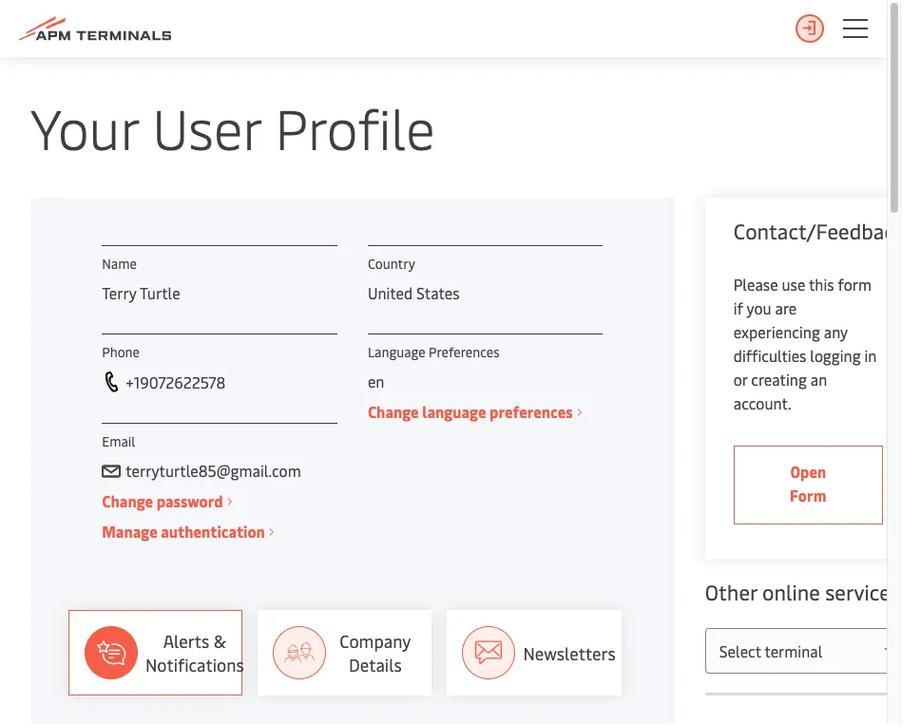 Task type: describe. For each thing, give the bounding box(es) containing it.
manage
[[102, 521, 158, 542]]

change inside language preferences en change language preferences
[[368, 401, 419, 422]]

details
[[349, 653, 402, 677]]

language
[[422, 401, 486, 422]]

language
[[368, 343, 426, 361]]

this
[[809, 274, 835, 295]]

en
[[368, 371, 385, 392]]

you
[[747, 298, 772, 319]]

open form link
[[734, 446, 883, 525]]

if
[[734, 298, 744, 319]]

any
[[824, 321, 848, 342]]

manage authentication link
[[102, 520, 274, 544]]

online
[[763, 578, 820, 607]]

change password link
[[102, 490, 232, 513]]

language preferences en change language preferences
[[368, 343, 573, 422]]

form
[[790, 485, 827, 506]]

alerts & notifications
[[145, 629, 244, 677]]

open
[[791, 461, 827, 482]]

use
[[782, 274, 806, 295]]

alerts & notifications tab panel
[[102, 696, 603, 725]]

country
[[368, 255, 415, 273]]

email
[[102, 433, 135, 451]]

form
[[838, 274, 872, 295]]

alerts & notifications button
[[68, 610, 244, 696]]

are
[[775, 298, 797, 319]]

phone
[[102, 343, 140, 361]]

contact/feedback
[[734, 217, 901, 245]]

name terry turtle
[[102, 255, 180, 303]]

company details
[[340, 629, 411, 677]]

profile
[[275, 89, 435, 164]]

name
[[102, 255, 137, 273]]

user
[[153, 89, 261, 164]]

password
[[157, 491, 223, 512]]

difficulties
[[734, 345, 807, 366]]



Task type: vqa. For each thing, say whether or not it's contained in the screenshot.
General Instructions
no



Task type: locate. For each thing, give the bounding box(es) containing it.
0 vertical spatial change
[[368, 401, 419, 422]]

creating
[[751, 369, 807, 390]]

1 vertical spatial change
[[102, 491, 153, 512]]

preferences
[[429, 343, 500, 361]]

your user profile
[[30, 89, 435, 164]]

change language preferences link
[[368, 400, 582, 424]]

account.
[[734, 393, 792, 414]]

please
[[734, 274, 778, 295]]

0 horizontal spatial change
[[102, 491, 153, 512]]

change password manage authentication
[[102, 491, 265, 542]]

&
[[214, 629, 226, 653]]

tab list
[[68, 610, 637, 696]]

open form
[[790, 461, 827, 506]]

notifications
[[145, 653, 244, 677]]

+19072622578
[[126, 371, 226, 392]]

please use this form if you are experiencing any difficulties logging in or creating an account.
[[734, 274, 877, 414]]

an
[[811, 369, 827, 390]]

newsletters button
[[447, 610, 622, 696]]

experiencing
[[734, 321, 820, 342]]

1 horizontal spatial change
[[368, 401, 419, 422]]

change
[[368, 401, 419, 422], [102, 491, 153, 512]]

tab list containing alerts & notifications
[[68, 610, 637, 696]]

in
[[865, 345, 877, 366]]

country united states
[[368, 255, 460, 303]]

services:
[[826, 578, 901, 607]]

turtle
[[140, 282, 180, 303]]

other online services:
[[705, 578, 901, 607]]

newsletters
[[523, 641, 616, 665]]

other
[[705, 578, 758, 607]]

company details button
[[258, 610, 432, 696]]

authentication
[[161, 521, 265, 542]]

change down en
[[368, 401, 419, 422]]

terryturtle85@gmail.com
[[126, 460, 301, 481]]

your
[[30, 89, 139, 164]]

terry
[[102, 282, 136, 303]]

states
[[417, 282, 460, 303]]

or
[[734, 369, 748, 390]]

united
[[368, 282, 413, 303]]

company
[[340, 629, 411, 653]]

preferences
[[490, 401, 573, 422]]

change up manage
[[102, 491, 153, 512]]

change inside change password manage authentication
[[102, 491, 153, 512]]

alerts
[[163, 629, 209, 653]]

logging
[[810, 345, 861, 366]]



